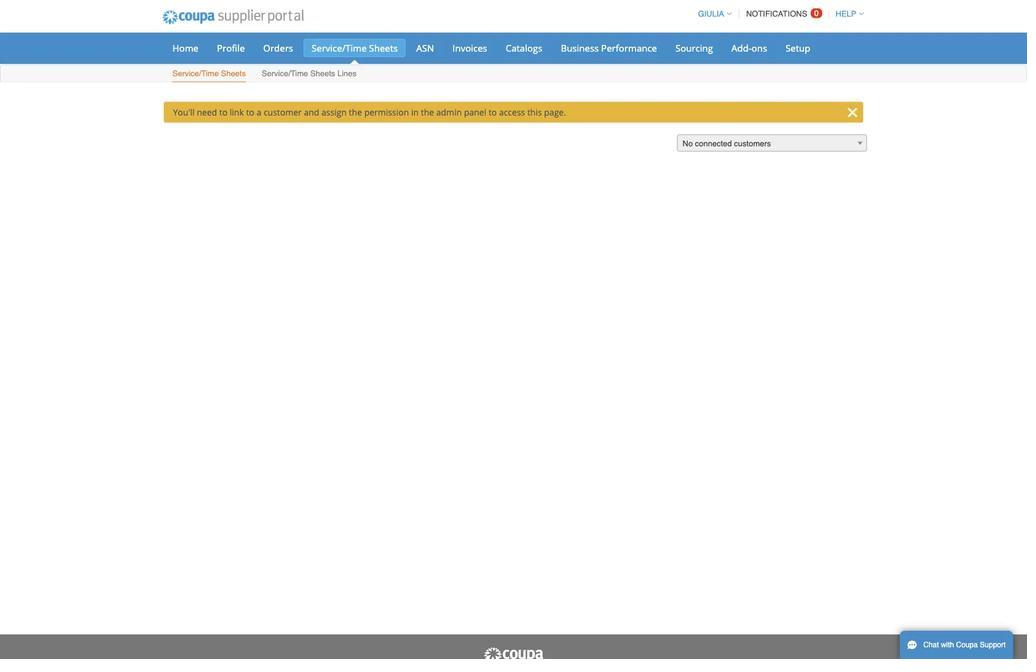 Task type: describe. For each thing, give the bounding box(es) containing it.
connected
[[695, 139, 732, 148]]

add-
[[732, 42, 752, 54]]

profile link
[[209, 39, 253, 57]]

no
[[683, 139, 693, 148]]

business performance
[[561, 42, 657, 54]]

setup link
[[778, 39, 819, 57]]

3 to from the left
[[489, 106, 497, 118]]

page.
[[544, 106, 566, 118]]

add-ons link
[[724, 39, 776, 57]]

chat with coupa support button
[[900, 631, 1014, 659]]

you'll need to link to a customer and assign the permission in the admin panel to access this page.
[[173, 106, 566, 118]]

link
[[230, 106, 244, 118]]

this
[[528, 106, 542, 118]]

invoices
[[453, 42, 488, 54]]

notifications 0
[[747, 9, 819, 18]]

permission
[[364, 106, 409, 118]]

setup
[[786, 42, 811, 54]]

you'll
[[173, 106, 195, 118]]

performance
[[602, 42, 657, 54]]

service/time sheets for bottom "service/time sheets" "link"
[[173, 69, 246, 78]]

orders link
[[255, 39, 301, 57]]

in
[[411, 106, 419, 118]]

chat with coupa support
[[924, 641, 1006, 649]]

need
[[197, 106, 217, 118]]

asn link
[[409, 39, 442, 57]]

giulia link
[[693, 9, 732, 18]]

giulia
[[698, 9, 725, 18]]

sourcing link
[[668, 39, 721, 57]]

1 to from the left
[[219, 106, 228, 118]]

customer
[[264, 106, 302, 118]]

0
[[815, 9, 819, 18]]

1 vertical spatial coupa supplier portal image
[[483, 647, 545, 659]]

sheets inside "link"
[[310, 69, 335, 78]]

service/time sheets for rightmost "service/time sheets" "link"
[[312, 42, 398, 54]]

no connected customers
[[683, 139, 771, 148]]

ons
[[752, 42, 768, 54]]



Task type: locate. For each thing, give the bounding box(es) containing it.
the right assign
[[349, 106, 362, 118]]

2 to from the left
[[246, 106, 255, 118]]

0 vertical spatial service/time sheets link
[[304, 39, 406, 57]]

the right in
[[421, 106, 434, 118]]

1 horizontal spatial coupa supplier portal image
[[483, 647, 545, 659]]

navigation
[[693, 2, 864, 26]]

catalogs
[[506, 42, 543, 54]]

sourcing
[[676, 42, 713, 54]]

0 horizontal spatial service/time
[[173, 69, 219, 78]]

home
[[173, 42, 199, 54]]

customers
[[735, 139, 771, 148]]

service/time sheets link down profile link
[[172, 66, 247, 82]]

chat
[[924, 641, 939, 649]]

No connected customers field
[[677, 134, 867, 152]]

service/time sheets up the lines
[[312, 42, 398, 54]]

1 vertical spatial service/time sheets link
[[172, 66, 247, 82]]

support
[[981, 641, 1006, 649]]

service/time sheets link
[[304, 39, 406, 57], [172, 66, 247, 82]]

business
[[561, 42, 599, 54]]

panel
[[464, 106, 487, 118]]

invoices link
[[445, 39, 496, 57]]

add-ons
[[732, 42, 768, 54]]

0 vertical spatial service/time sheets
[[312, 42, 398, 54]]

service/time for rightmost "service/time sheets" "link"
[[312, 42, 367, 54]]

to right panel
[[489, 106, 497, 118]]

a
[[257, 106, 262, 118]]

to
[[219, 106, 228, 118], [246, 106, 255, 118], [489, 106, 497, 118]]

1 vertical spatial service/time sheets
[[173, 69, 246, 78]]

orders
[[263, 42, 293, 54]]

0 horizontal spatial to
[[219, 106, 228, 118]]

with
[[942, 641, 955, 649]]

lines
[[338, 69, 357, 78]]

service/time down home link
[[173, 69, 219, 78]]

help link
[[831, 9, 864, 18]]

service/time sheets lines
[[262, 69, 357, 78]]

sheets
[[369, 42, 398, 54], [221, 69, 246, 78], [310, 69, 335, 78]]

service/time up the lines
[[312, 42, 367, 54]]

access
[[499, 106, 525, 118]]

notifications
[[747, 9, 808, 18]]

service/time sheets
[[312, 42, 398, 54], [173, 69, 246, 78]]

the
[[349, 106, 362, 118], [421, 106, 434, 118]]

1 horizontal spatial sheets
[[310, 69, 335, 78]]

service/time sheets link up the lines
[[304, 39, 406, 57]]

No connected customers text field
[[678, 135, 867, 152]]

sheets left the lines
[[310, 69, 335, 78]]

0 horizontal spatial service/time sheets link
[[172, 66, 247, 82]]

coupa supplier portal image
[[154, 2, 313, 33], [483, 647, 545, 659]]

1 horizontal spatial the
[[421, 106, 434, 118]]

service/time for the service/time sheets lines "link"
[[262, 69, 308, 78]]

to left link
[[219, 106, 228, 118]]

1 horizontal spatial service/time
[[262, 69, 308, 78]]

0 horizontal spatial sheets
[[221, 69, 246, 78]]

coupa
[[957, 641, 978, 649]]

2 horizontal spatial sheets
[[369, 42, 398, 54]]

admin
[[436, 106, 462, 118]]

assign
[[322, 106, 347, 118]]

0 horizontal spatial coupa supplier portal image
[[154, 2, 313, 33]]

help
[[836, 9, 857, 18]]

sheets down profile link
[[221, 69, 246, 78]]

business performance link
[[553, 39, 665, 57]]

service/time sheets lines link
[[261, 66, 357, 82]]

to left a on the left of page
[[246, 106, 255, 118]]

service/time
[[312, 42, 367, 54], [173, 69, 219, 78], [262, 69, 308, 78]]

navigation containing notifications 0
[[693, 2, 864, 26]]

2 horizontal spatial service/time
[[312, 42, 367, 54]]

0 vertical spatial coupa supplier portal image
[[154, 2, 313, 33]]

catalogs link
[[498, 39, 551, 57]]

sheets left 'asn'
[[369, 42, 398, 54]]

1 horizontal spatial service/time sheets
[[312, 42, 398, 54]]

1 horizontal spatial service/time sheets link
[[304, 39, 406, 57]]

service/time down orders link
[[262, 69, 308, 78]]

0 horizontal spatial service/time sheets
[[173, 69, 246, 78]]

and
[[304, 106, 319, 118]]

home link
[[165, 39, 207, 57]]

2 the from the left
[[421, 106, 434, 118]]

0 horizontal spatial the
[[349, 106, 362, 118]]

service/time sheets down profile link
[[173, 69, 246, 78]]

1 horizontal spatial to
[[246, 106, 255, 118]]

2 horizontal spatial to
[[489, 106, 497, 118]]

service/time for bottom "service/time sheets" "link"
[[173, 69, 219, 78]]

asn
[[417, 42, 434, 54]]

profile
[[217, 42, 245, 54]]

1 the from the left
[[349, 106, 362, 118]]



Task type: vqa. For each thing, say whether or not it's contained in the screenshot.
Spend
no



